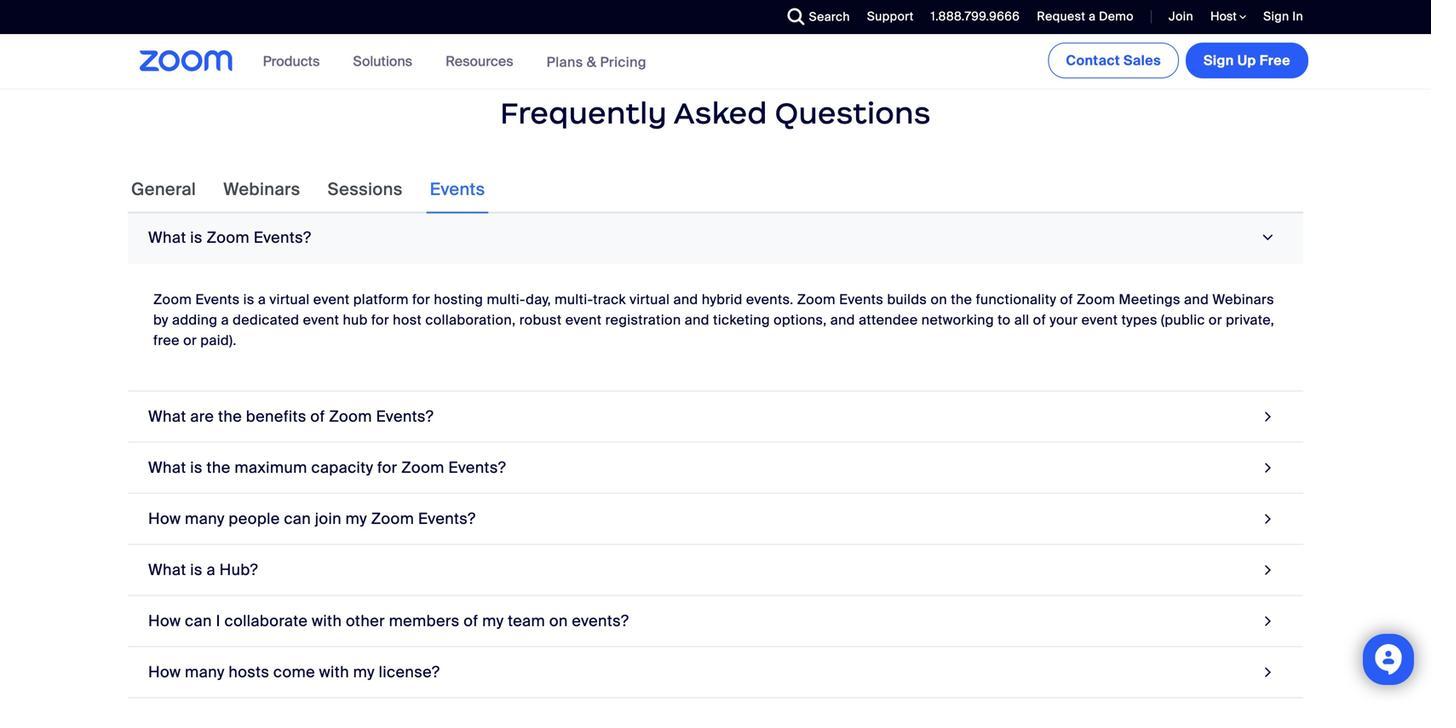 Task type: vqa. For each thing, say whether or not it's contained in the screenshot.
related
no



Task type: describe. For each thing, give the bounding box(es) containing it.
how many people can join my zoom events? button
[[128, 494, 1304, 545]]

resources
[[446, 52, 514, 70]]

paid).
[[201, 331, 237, 349]]

solutions button
[[353, 34, 420, 89]]

hybrid
[[702, 291, 743, 308]]

what is the maximum capacity for zoom events?
[[148, 458, 506, 478]]

is for a
[[190, 560, 203, 580]]

how for how many people can join my zoom events?
[[148, 509, 181, 529]]

host
[[393, 311, 422, 329]]

are
[[190, 407, 214, 426]]

platform
[[353, 291, 409, 308]]

right image for how many hosts come with my license?
[[1261, 661, 1277, 684]]

tab list containing what is zoom events?
[[128, 213, 1304, 702]]

how many people can join my zoom events?
[[148, 509, 476, 529]]

capacity
[[311, 458, 374, 478]]

what is the maximum capacity for zoom events? button
[[128, 443, 1304, 494]]

networking
[[922, 311, 995, 329]]

sign up free
[[1204, 52, 1291, 69]]

license?
[[379, 663, 440, 682]]

demo
[[1099, 9, 1134, 24]]

a up paid).
[[221, 311, 229, 329]]

request a demo
[[1037, 9, 1134, 24]]

frequently asked questions
[[500, 95, 931, 132]]

on inside zoom events is a virtual event platform for hosting multi-day, multi-track virtual and hybrid events. zoom events builds on the functionality of zoom meetings and webinars by adding a dedicated event hub for host collaboration, robust event registration and ticketing options, and attendee networking to all of your event types (public or private, free or paid).
[[931, 291, 948, 308]]

benefits
[[246, 407, 307, 426]]

in
[[1293, 9, 1304, 24]]

1 multi- from the left
[[487, 291, 526, 308]]

webinars inside zoom events is a virtual event platform for hosting multi-day, multi-track virtual and hybrid events. zoom events builds on the functionality of zoom meetings and webinars by adding a dedicated event hub for host collaboration, robust event registration and ticketing options, and attendee networking to all of your event types (public or private, free or paid).
[[1213, 291, 1275, 308]]

free
[[153, 331, 180, 349]]

zoom events is a virtual event platform for hosting multi-day, multi-track virtual and hybrid events. zoom events builds on the functionality of zoom meetings and webinars by adding a dedicated event hub for host collaboration, robust event registration and ticketing options, and attendee networking to all of your event types (public or private, free or paid).
[[153, 291, 1275, 349]]

1 vertical spatial can
[[185, 611, 212, 631]]

events tab
[[427, 166, 489, 213]]

collaborate
[[225, 611, 308, 631]]

up
[[1238, 52, 1257, 69]]

webinars inside tab
[[223, 178, 300, 200]]

team
[[508, 611, 546, 631]]

general
[[131, 178, 196, 200]]

1 vertical spatial my
[[482, 611, 504, 631]]

people
[[229, 509, 280, 529]]

what is a hub?
[[148, 560, 258, 580]]

day,
[[526, 291, 551, 308]]

contact sales
[[1067, 52, 1162, 69]]

event down track
[[566, 311, 602, 329]]

members
[[389, 611, 460, 631]]

solutions
[[353, 52, 413, 70]]

what are the benefits of zoom events? button
[[128, 392, 1304, 443]]

event up hub
[[313, 291, 350, 308]]

events.
[[746, 291, 794, 308]]

what are the benefits of zoom events?
[[148, 407, 434, 426]]

sign up free button
[[1186, 43, 1309, 78]]

by
[[153, 311, 169, 329]]

and down hybrid
[[685, 311, 710, 329]]

events? inside how many people can join my zoom events? dropdown button
[[418, 509, 476, 529]]

my for zoom
[[346, 509, 367, 529]]

zoom inside how many people can join my zoom events? dropdown button
[[371, 509, 414, 529]]

how for how many hosts come with my license?
[[148, 663, 181, 682]]

a up dedicated in the left of the page
[[258, 291, 266, 308]]

how many hosts come with my license? button
[[128, 647, 1304, 698]]

sign for sign up free
[[1204, 52, 1235, 69]]

come
[[274, 663, 315, 682]]

builds
[[888, 291, 927, 308]]

for inside dropdown button
[[377, 458, 398, 478]]

other
[[346, 611, 385, 631]]

event right your
[[1082, 311, 1118, 329]]

what for what are the benefits of zoom events?
[[148, 407, 186, 426]]

host button
[[1211, 9, 1247, 25]]

&
[[587, 53, 597, 71]]

free
[[1260, 52, 1291, 69]]

frequently
[[500, 95, 667, 132]]

join
[[1169, 9, 1194, 24]]

host
[[1211, 9, 1240, 24]]

zoom up options,
[[798, 291, 836, 308]]

products button
[[263, 34, 328, 89]]

maximum
[[235, 458, 307, 478]]

events inside tab
[[430, 178, 485, 200]]

robust
[[520, 311, 562, 329]]

how can i collaborate with other members of my team on events?
[[148, 611, 629, 631]]

hosts
[[229, 663, 270, 682]]

is inside zoom events is a virtual event platform for hosting multi-day, multi-track virtual and hybrid events. zoom events builds on the functionality of zoom meetings and webinars by adding a dedicated event hub for host collaboration, robust event registration and ticketing options, and attendee networking to all of your event types (public or private, free or paid).
[[243, 291, 255, 308]]

of right "all"
[[1034, 311, 1047, 329]]

(public
[[1162, 311, 1206, 329]]

sessions tab
[[324, 166, 406, 213]]

1 vertical spatial for
[[371, 311, 389, 329]]

ticketing
[[713, 311, 770, 329]]

many for people
[[185, 509, 225, 529]]

is for the
[[190, 458, 203, 478]]

i
[[216, 611, 221, 631]]

hub?
[[220, 560, 258, 580]]

what is a hub? button
[[128, 545, 1304, 596]]

right image for how can i collaborate with other members of my team on events?
[[1261, 610, 1277, 633]]

hosting
[[434, 291, 483, 308]]



Task type: locate. For each thing, give the bounding box(es) containing it.
what inside "dropdown button"
[[148, 228, 186, 247]]

with for my
[[319, 663, 349, 682]]

2 right image from the top
[[1261, 507, 1277, 530]]

2 what from the top
[[148, 407, 186, 426]]

how can i collaborate with other members of my team on events? button
[[128, 596, 1304, 647]]

0 vertical spatial how
[[148, 509, 181, 529]]

events? inside what are the benefits of zoom events? dropdown button
[[376, 407, 434, 426]]

or down adding
[[183, 331, 197, 349]]

banner containing contact sales
[[119, 34, 1312, 90]]

1 horizontal spatial webinars
[[1213, 291, 1275, 308]]

hub
[[343, 311, 368, 329]]

1 how from the top
[[148, 509, 181, 529]]

events? inside what is the maximum capacity for zoom events? dropdown button
[[449, 458, 506, 478]]

zoom right join on the left
[[371, 509, 414, 529]]

or
[[1209, 311, 1223, 329], [183, 331, 197, 349]]

for up host
[[413, 291, 430, 308]]

right image
[[1257, 230, 1280, 246], [1261, 456, 1277, 479], [1261, 559, 1277, 582]]

4 what from the top
[[148, 560, 186, 580]]

join link left host
[[1156, 0, 1198, 34]]

and right options,
[[831, 311, 856, 329]]

multi- right day,
[[555, 291, 593, 308]]

right image for what is a hub?
[[1261, 559, 1277, 582]]

virtual up dedicated in the left of the page
[[270, 291, 310, 308]]

the inside zoom events is a virtual event platform for hosting multi-day, multi-track virtual and hybrid events. zoom events builds on the functionality of zoom meetings and webinars by adding a dedicated event hub for host collaboration, robust event registration and ticketing options, and attendee networking to all of your event types (public or private, free or paid).
[[951, 291, 973, 308]]

2 virtual from the left
[[630, 291, 670, 308]]

is up dedicated in the left of the page
[[243, 291, 255, 308]]

sign in
[[1264, 9, 1304, 24]]

zoom inside what is zoom events? "dropdown button"
[[207, 228, 250, 247]]

all
[[1015, 311, 1030, 329]]

for
[[413, 291, 430, 308], [371, 311, 389, 329], [377, 458, 398, 478]]

for right capacity
[[377, 458, 398, 478]]

zoom logo image
[[140, 50, 233, 72]]

your
[[1050, 311, 1078, 329]]

0 vertical spatial with
[[312, 611, 342, 631]]

right image for how many people can join my zoom events?
[[1261, 507, 1277, 530]]

0 vertical spatial on
[[931, 291, 948, 308]]

events?
[[572, 611, 629, 631]]

search button
[[775, 0, 855, 34]]

3 right image from the top
[[1261, 610, 1277, 633]]

event left hub
[[303, 311, 339, 329]]

with left other
[[312, 611, 342, 631]]

2 vertical spatial for
[[377, 458, 398, 478]]

questions
[[775, 95, 931, 132]]

zoom up your
[[1077, 291, 1116, 308]]

contact
[[1067, 52, 1121, 69]]

1 vertical spatial the
[[218, 407, 242, 426]]

what for what is the maximum capacity for zoom events?
[[148, 458, 186, 478]]

the left maximum
[[207, 458, 231, 478]]

right image inside what is the maximum capacity for zoom events? dropdown button
[[1261, 456, 1277, 479]]

events? inside what is zoom events? "dropdown button"
[[254, 228, 311, 247]]

the up the networking
[[951, 291, 973, 308]]

on up the networking
[[931, 291, 948, 308]]

3 how from the top
[[148, 663, 181, 682]]

what for what is a hub?
[[148, 560, 186, 580]]

support link
[[855, 0, 918, 34], [868, 9, 914, 24]]

1 horizontal spatial or
[[1209, 311, 1223, 329]]

1 vertical spatial sign
[[1204, 52, 1235, 69]]

on right "team"
[[550, 611, 568, 631]]

sign for sign in
[[1264, 9, 1290, 24]]

right image inside what are the benefits of zoom events? dropdown button
[[1261, 405, 1277, 428]]

a left hub?
[[207, 560, 216, 580]]

request
[[1037, 9, 1086, 24]]

1 horizontal spatial multi-
[[555, 291, 593, 308]]

private,
[[1226, 311, 1275, 329]]

sign inside button
[[1204, 52, 1235, 69]]

zoom right capacity
[[402, 458, 445, 478]]

the right are
[[218, 407, 242, 426]]

is for zoom
[[190, 228, 203, 247]]

2 multi- from the left
[[555, 291, 593, 308]]

0 vertical spatial the
[[951, 291, 973, 308]]

1 what from the top
[[148, 228, 186, 247]]

general tab
[[128, 166, 200, 213]]

0 horizontal spatial on
[[550, 611, 568, 631]]

a left the demo at the top
[[1089, 9, 1096, 24]]

can left i
[[185, 611, 212, 631]]

options,
[[774, 311, 827, 329]]

how left hosts
[[148, 663, 181, 682]]

2 vertical spatial how
[[148, 663, 181, 682]]

zoom up by
[[153, 291, 192, 308]]

1 virtual from the left
[[270, 291, 310, 308]]

virtual up registration
[[630, 291, 670, 308]]

1 horizontal spatial virtual
[[630, 291, 670, 308]]

right image for what are the benefits of zoom events?
[[1261, 405, 1277, 428]]

right image for what is the maximum capacity for zoom events?
[[1261, 456, 1277, 479]]

zoom inside what is the maximum capacity for zoom events? dropdown button
[[402, 458, 445, 478]]

what
[[148, 228, 186, 247], [148, 407, 186, 426], [148, 458, 186, 478], [148, 560, 186, 580]]

with
[[312, 611, 342, 631], [319, 663, 349, 682]]

0 vertical spatial or
[[1209, 311, 1223, 329]]

dedicated
[[233, 311, 299, 329]]

can
[[284, 509, 311, 529], [185, 611, 212, 631]]

sign left "in"
[[1264, 9, 1290, 24]]

right image
[[1261, 405, 1277, 428], [1261, 507, 1277, 530], [1261, 610, 1277, 633], [1261, 661, 1277, 684]]

webinars up the private, on the right of page
[[1213, 291, 1275, 308]]

sign left up
[[1204, 52, 1235, 69]]

and left hybrid
[[674, 291, 699, 308]]

0 vertical spatial webinars
[[223, 178, 300, 200]]

multi- up 'robust'
[[487, 291, 526, 308]]

how inside dropdown button
[[148, 663, 181, 682]]

what is zoom events? button
[[128, 213, 1304, 264]]

0 horizontal spatial multi-
[[487, 291, 526, 308]]

my inside dropdown button
[[353, 663, 375, 682]]

is inside "dropdown button"
[[190, 228, 203, 247]]

with inside dropdown button
[[319, 663, 349, 682]]

meetings navigation
[[1045, 34, 1312, 82]]

how many hosts come with my license?
[[148, 663, 440, 682]]

0 vertical spatial for
[[413, 291, 430, 308]]

right image inside how can i collaborate with other members of my team on events? dropdown button
[[1261, 610, 1277, 633]]

and
[[674, 291, 699, 308], [1185, 291, 1210, 308], [685, 311, 710, 329], [831, 311, 856, 329]]

zoom inside what are the benefits of zoom events? dropdown button
[[329, 407, 372, 426]]

0 horizontal spatial can
[[185, 611, 212, 631]]

my
[[346, 509, 367, 529], [482, 611, 504, 631], [353, 663, 375, 682]]

1 horizontal spatial events
[[430, 178, 485, 200]]

my left "team"
[[482, 611, 504, 631]]

a inside dropdown button
[[207, 560, 216, 580]]

right image inside how many people can join my zoom events? dropdown button
[[1261, 507, 1277, 530]]

products
[[263, 52, 320, 70]]

1 vertical spatial webinars
[[1213, 291, 1275, 308]]

collaboration,
[[426, 311, 516, 329]]

many inside dropdown button
[[185, 509, 225, 529]]

1 vertical spatial on
[[550, 611, 568, 631]]

join
[[315, 509, 342, 529]]

resources button
[[446, 34, 521, 89]]

sales
[[1124, 52, 1162, 69]]

asked
[[674, 95, 768, 132]]

what is zoom events?
[[148, 228, 311, 247]]

4 right image from the top
[[1261, 661, 1277, 684]]

on inside dropdown button
[[550, 611, 568, 631]]

support
[[868, 9, 914, 24]]

zoom up capacity
[[329, 407, 372, 426]]

2 vertical spatial right image
[[1261, 559, 1277, 582]]

sessions
[[328, 178, 403, 200]]

is left hub?
[[190, 560, 203, 580]]

attendee
[[859, 311, 918, 329]]

0 horizontal spatial events
[[195, 291, 240, 308]]

on
[[931, 291, 948, 308], [550, 611, 568, 631]]

my left license?
[[353, 663, 375, 682]]

1 horizontal spatial can
[[284, 509, 311, 529]]

of right members
[[464, 611, 478, 631]]

0 vertical spatial sign
[[1264, 9, 1290, 24]]

tab list
[[128, 166, 489, 213], [128, 213, 1304, 702]]

is
[[190, 228, 203, 247], [243, 291, 255, 308], [190, 458, 203, 478], [190, 560, 203, 580]]

3 what from the top
[[148, 458, 186, 478]]

right image for what is zoom events?
[[1257, 230, 1280, 246]]

sign
[[1264, 9, 1290, 24], [1204, 52, 1235, 69]]

many for hosts
[[185, 663, 225, 682]]

2 vertical spatial the
[[207, 458, 231, 478]]

how up what is a hub?
[[148, 509, 181, 529]]

to
[[998, 311, 1011, 329]]

for down platform
[[371, 311, 389, 329]]

track
[[593, 291, 626, 308]]

product information navigation
[[250, 34, 660, 90]]

webinars tab
[[220, 166, 304, 213]]

registration
[[606, 311, 681, 329]]

0 vertical spatial many
[[185, 509, 225, 529]]

is inside dropdown button
[[190, 458, 203, 478]]

how left i
[[148, 611, 181, 631]]

plans & pricing link
[[547, 53, 647, 71], [547, 53, 647, 71]]

0 vertical spatial right image
[[1257, 230, 1280, 246]]

events
[[430, 178, 485, 200], [195, 291, 240, 308], [840, 291, 884, 308]]

zoom
[[207, 228, 250, 247], [153, 291, 192, 308], [798, 291, 836, 308], [1077, 291, 1116, 308], [329, 407, 372, 426], [402, 458, 445, 478], [371, 509, 414, 529]]

and up (public
[[1185, 291, 1210, 308]]

right image inside how many hosts come with my license? dropdown button
[[1261, 661, 1277, 684]]

meetings
[[1119, 291, 1181, 308]]

multi-
[[487, 291, 526, 308], [555, 291, 593, 308]]

types
[[1122, 311, 1158, 329]]

is down are
[[190, 458, 203, 478]]

with inside dropdown button
[[312, 611, 342, 631]]

0 horizontal spatial or
[[183, 331, 197, 349]]

plans & pricing
[[547, 53, 647, 71]]

what for what is zoom events?
[[148, 228, 186, 247]]

functionality
[[976, 291, 1057, 308]]

2 tab list from the top
[[128, 213, 1304, 702]]

how
[[148, 509, 181, 529], [148, 611, 181, 631], [148, 663, 181, 682]]

2 how from the top
[[148, 611, 181, 631]]

many inside dropdown button
[[185, 663, 225, 682]]

search
[[809, 9, 850, 25]]

1 vertical spatial many
[[185, 663, 225, 682]]

pricing
[[600, 53, 647, 71]]

tab list containing general
[[128, 166, 489, 213]]

1 vertical spatial or
[[183, 331, 197, 349]]

1 vertical spatial right image
[[1261, 456, 1277, 479]]

what inside dropdown button
[[148, 560, 186, 580]]

or right (public
[[1209, 311, 1223, 329]]

2 vertical spatial my
[[353, 663, 375, 682]]

1.888.799.9666
[[931, 9, 1020, 24]]

0 vertical spatial my
[[346, 509, 367, 529]]

of
[[1061, 291, 1074, 308], [1034, 311, 1047, 329], [311, 407, 325, 426], [464, 611, 478, 631]]

adding
[[172, 311, 218, 329]]

is inside dropdown button
[[190, 560, 203, 580]]

zoom down webinars tab
[[207, 228, 250, 247]]

1 vertical spatial with
[[319, 663, 349, 682]]

many left the people
[[185, 509, 225, 529]]

0 horizontal spatial webinars
[[223, 178, 300, 200]]

the for what are the benefits of zoom events?
[[218, 407, 242, 426]]

many
[[185, 509, 225, 529], [185, 663, 225, 682]]

webinars up what is zoom events?
[[223, 178, 300, 200]]

join link
[[1156, 0, 1198, 34], [1169, 9, 1194, 24]]

0 horizontal spatial virtual
[[270, 291, 310, 308]]

join link up the meetings navigation
[[1169, 9, 1194, 24]]

1 horizontal spatial on
[[931, 291, 948, 308]]

my right join on the left
[[346, 509, 367, 529]]

the for what is the maximum capacity for zoom events?
[[207, 458, 231, 478]]

is down general tab
[[190, 228, 203, 247]]

0 horizontal spatial sign
[[1204, 52, 1235, 69]]

with for other
[[312, 611, 342, 631]]

0 vertical spatial can
[[284, 509, 311, 529]]

banner
[[119, 34, 1312, 90]]

1 vertical spatial how
[[148, 611, 181, 631]]

my for license?
[[353, 663, 375, 682]]

event
[[313, 291, 350, 308], [303, 311, 339, 329], [566, 311, 602, 329], [1082, 311, 1118, 329]]

right image inside what is a hub? dropdown button
[[1261, 559, 1277, 582]]

2 horizontal spatial events
[[840, 291, 884, 308]]

virtual
[[270, 291, 310, 308], [630, 291, 670, 308]]

plans
[[547, 53, 583, 71]]

many left hosts
[[185, 663, 225, 682]]

1.888.799.9666 button
[[918, 0, 1025, 34], [931, 9, 1020, 24]]

1 many from the top
[[185, 509, 225, 529]]

events?
[[254, 228, 311, 247], [376, 407, 434, 426], [449, 458, 506, 478], [418, 509, 476, 529]]

with right come
[[319, 663, 349, 682]]

of up your
[[1061, 291, 1074, 308]]

1 tab list from the top
[[128, 166, 489, 213]]

can left join on the left
[[284, 509, 311, 529]]

2 many from the top
[[185, 663, 225, 682]]

of right benefits on the left of the page
[[311, 407, 325, 426]]

request a demo link
[[1025, 0, 1139, 34], [1037, 9, 1134, 24]]

right image inside what is zoom events? "dropdown button"
[[1257, 230, 1280, 246]]

contact sales link
[[1049, 43, 1180, 78]]

1 right image from the top
[[1261, 405, 1277, 428]]

1 horizontal spatial sign
[[1264, 9, 1290, 24]]

how for how can i collaborate with other members of my team on events?
[[148, 611, 181, 631]]



